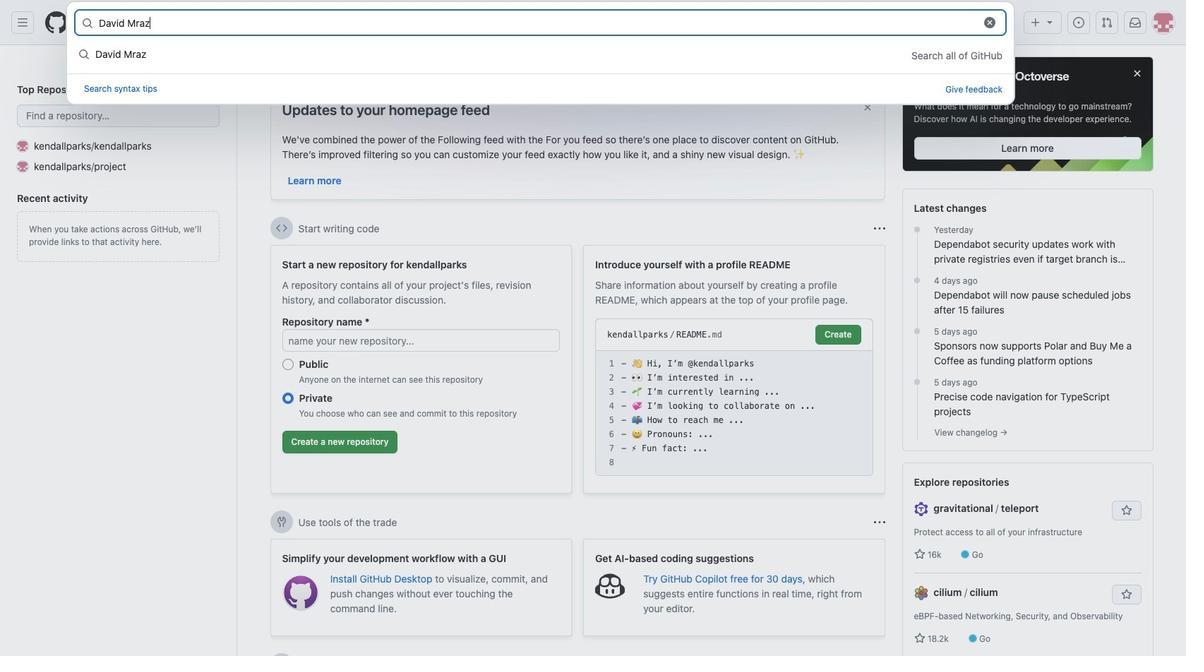 Task type: vqa. For each thing, say whether or not it's contained in the screenshot.
top STAR icon
yes



Task type: locate. For each thing, give the bounding box(es) containing it.
why am i seeing this? image
[[874, 517, 885, 528]]

2 star this repository image from the top
[[1121, 589, 1132, 600]]

1 star this repository image from the top
[[1121, 505, 1132, 516]]

None radio
[[282, 359, 293, 370]]

notifications image
[[1130, 17, 1141, 28]]

issue opened image
[[1073, 17, 1085, 28]]

2 vertical spatial dot fill image
[[912, 376, 923, 388]]

0 vertical spatial star this repository image
[[1121, 505, 1132, 516]]

@cilium profile image
[[914, 586, 928, 601]]

None submit
[[816, 325, 861, 345]]

code image
[[276, 222, 287, 234]]

close image
[[1132, 68, 1143, 79]]

0 vertical spatial dot fill image
[[912, 224, 923, 235]]

1 vertical spatial dot fill image
[[912, 326, 923, 337]]

github desktop image
[[282, 574, 319, 611]]

star this repository image for @cilium profile icon
[[1121, 589, 1132, 600]]

start a new repository element
[[270, 245, 572, 494]]

None text field
[[99, 11, 975, 34]]

name your new repository... text field
[[282, 329, 560, 352]]

x image
[[862, 102, 873, 113]]

dialog
[[66, 1, 1015, 105]]

1 vertical spatial star this repository image
[[1121, 589, 1132, 600]]

Top Repositories search field
[[17, 105, 220, 127]]

1 dot fill image from the top
[[912, 224, 923, 235]]

git pull request image
[[1102, 17, 1113, 28]]

3 dot fill image from the top
[[912, 376, 923, 388]]

None radio
[[282, 393, 293, 404]]

explore repositories navigation
[[902, 463, 1154, 656]]

command palette image
[[989, 17, 1001, 28]]

github logo image
[[914, 69, 1070, 95]]

star this repository image
[[1121, 505, 1132, 516], [1121, 589, 1132, 600]]

dot fill image
[[912, 224, 923, 235], [912, 326, 923, 337], [912, 376, 923, 388]]

none radio inside start a new repository element
[[282, 393, 293, 404]]



Task type: describe. For each thing, give the bounding box(es) containing it.
explore element
[[902, 56, 1154, 656]]

filter image
[[814, 64, 826, 75]]

2 dot fill image from the top
[[912, 326, 923, 337]]

kendallparks image
[[17, 140, 28, 151]]

Find a repository… text field
[[17, 105, 220, 127]]

triangle down image
[[1044, 16, 1056, 28]]

introduce yourself with a profile readme element
[[583, 245, 885, 494]]

homepage image
[[45, 11, 68, 34]]

dot fill image
[[912, 275, 923, 286]]

none submit inside introduce yourself with a profile readme element
[[816, 325, 861, 345]]

@gravitational profile image
[[914, 502, 928, 517]]

project image
[[17, 161, 28, 172]]

star image
[[914, 549, 925, 560]]

simplify your development workflow with a gui element
[[270, 539, 572, 636]]

get ai-based coding suggestions element
[[583, 539, 885, 636]]

star this repository image for the @gravitational profile 'icon'
[[1121, 505, 1132, 516]]

plus image
[[1030, 17, 1042, 28]]

tools image
[[276, 516, 287, 528]]

why am i seeing this? image
[[874, 223, 885, 234]]

none radio inside start a new repository element
[[282, 359, 293, 370]]

star image
[[914, 633, 925, 644]]



